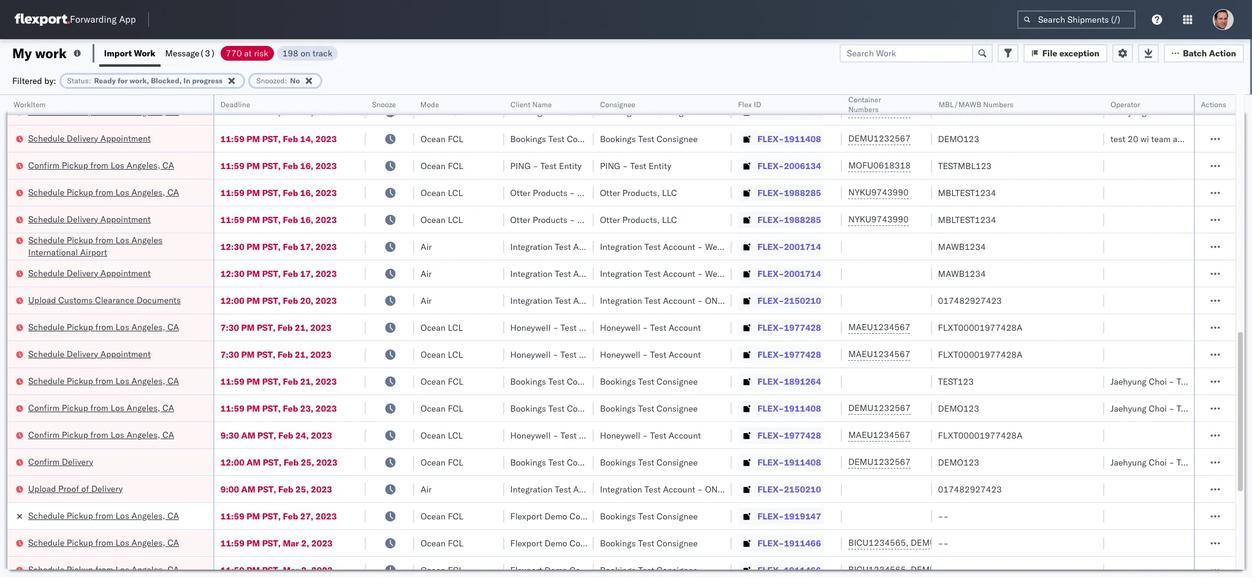 Task type: locate. For each thing, give the bounding box(es) containing it.
schedule delivery appointment link for 12:30 pm pst, feb 17, 2023
[[28, 267, 151, 279]]

appointment for 7:30 pm pst, feb 21, 2023
[[100, 349, 151, 360]]

confirm delivery link
[[28, 456, 93, 468]]

5 ocean lcl from the top
[[421, 430, 463, 441]]

0 vertical spatial integration test account - western digital
[[600, 241, 765, 252]]

8 ocean fcl from the top
[[421, 538, 464, 549]]

jaehyung for 11:59 pm pst, feb 23, 2023
[[1111, 403, 1147, 414]]

nyku9743990 for schedule pickup from los angeles, ca
[[849, 187, 909, 198]]

confirm pickup from los angeles, ca for 11:59 pm pst, feb 16, 2023
[[28, 160, 174, 171]]

0 vertical spatial 1911466
[[784, 538, 822, 549]]

14 flex- from the top
[[758, 457, 784, 468]]

1 digital from the top
[[740, 241, 765, 252]]

upload customs clearance documents
[[28, 295, 181, 306]]

ag
[[631, 295, 642, 306], [720, 295, 732, 306], [631, 484, 642, 495], [720, 484, 732, 495]]

0 vertical spatial 2001714
[[784, 241, 822, 252]]

1 upload from the top
[[28, 295, 56, 306]]

25, up the 27,
[[296, 484, 309, 495]]

7:30 pm pst, feb 21, 2023 for schedule delivery appointment
[[221, 349, 332, 360]]

am down 9:30 am pst, feb 24, 2023
[[247, 457, 261, 468]]

0 vertical spatial flexport
[[511, 511, 543, 522]]

demu1232567 for schedule pickup from los angeles, ca
[[849, 106, 911, 117]]

1 1911408 from the top
[[784, 106, 822, 117]]

jaehyung choi - test destination ag for 11:59 pm pst, feb 21, 2023
[[1111, 376, 1253, 387]]

forwarding app
[[70, 14, 136, 25]]

destination
[[1196, 106, 1241, 117], [1196, 376, 1241, 387], [1196, 403, 1241, 414], [1196, 457, 1241, 468]]

11:59 pm pst, feb 14, 2023 down deadline button
[[221, 133, 337, 144]]

1 integration test account - western digital from the top
[[600, 241, 765, 252]]

1 vertical spatial 1911466
[[784, 565, 822, 576]]

fcl for first schedule pickup from los angeles, ca button from the bottom
[[448, 565, 464, 576]]

1 horizontal spatial ping
[[600, 160, 621, 171]]

0 vertical spatial --
[[939, 511, 949, 522]]

2 flexport from the top
[[511, 538, 543, 549]]

2 11:59 from the top
[[221, 133, 245, 144]]

0 vertical spatial 12:30
[[221, 241, 245, 252]]

9:30
[[221, 430, 239, 441]]

1 flex- from the top
[[758, 106, 784, 117]]

1 vertical spatial flex-1988285
[[758, 214, 822, 225]]

9 11:59 from the top
[[221, 538, 245, 549]]

integration test account - western digital for schedule pickup from los angeles international airport
[[600, 241, 765, 252]]

1 vertical spatial integration test account - western digital
[[600, 268, 765, 279]]

upload inside button
[[28, 295, 56, 306]]

0 vertical spatial maeu1234567
[[849, 322, 911, 333]]

3 ag from the top
[[1243, 403, 1253, 414]]

1977428 for schedule delivery appointment
[[784, 349, 822, 360]]

ca for first schedule pickup from los angeles, ca button from the top
[[168, 106, 179, 117]]

pm
[[247, 106, 260, 117], [247, 133, 260, 144], [247, 160, 260, 171], [247, 187, 260, 198], [247, 214, 260, 225], [247, 241, 260, 252], [247, 268, 260, 279], [247, 295, 260, 306], [241, 322, 255, 333], [241, 349, 255, 360], [247, 376, 260, 387], [247, 403, 260, 414], [247, 511, 260, 522], [247, 538, 260, 549], [247, 565, 260, 576]]

schedule delivery appointment link for 7:30 pm pst, feb 21, 2023
[[28, 348, 151, 360]]

1 demo123 from the top
[[939, 106, 980, 117]]

14, down deadline button
[[300, 133, 314, 144]]

017482927423 for 12:00 pm pst, feb 20, 2023
[[939, 295, 1002, 306]]

los for first schedule pickup from los angeles, ca button from the bottom
[[116, 564, 129, 575]]

products, for schedule pickup from los angeles, ca
[[623, 187, 660, 198]]

2 vertical spatial 11:59 pm pst, feb 16, 2023
[[221, 214, 337, 225]]

0 vertical spatial am
[[241, 430, 255, 441]]

jaehyung for 11:59 pm pst, feb 21, 2023
[[1111, 376, 1147, 387]]

0 horizontal spatial entity
[[559, 160, 582, 171]]

0 horizontal spatial numbers
[[849, 105, 879, 114]]

4 demo123 from the top
[[939, 457, 980, 468]]

1 horizontal spatial entity
[[649, 160, 672, 171]]

1 vertical spatial 017482927423
[[939, 484, 1002, 495]]

bicu1234565, demu1232567
[[849, 538, 974, 549], [849, 565, 974, 576]]

1 vertical spatial llc
[[662, 214, 677, 225]]

2 schedule delivery appointment link from the top
[[28, 213, 151, 225]]

1 12:30 from the top
[[221, 241, 245, 252]]

(3)
[[200, 48, 216, 59]]

17, for schedule delivery appointment
[[300, 268, 314, 279]]

1 vertical spatial 12:30 pm pst, feb 17, 2023
[[221, 268, 337, 279]]

1 mawb1234 from the top
[[939, 241, 986, 252]]

11:59 pm pst, feb 16, 2023 for schedule pickup from los angeles, ca
[[221, 187, 337, 198]]

2 products from the top
[[533, 214, 568, 225]]

1 vertical spatial 12:30
[[221, 268, 245, 279]]

5 lcl from the top
[[448, 430, 463, 441]]

2 products, from the top
[[623, 214, 660, 225]]

: left "ready"
[[89, 76, 91, 85]]

maeu1234567 for confirm pickup from los angeles, ca
[[849, 430, 911, 441]]

ca
[[168, 106, 179, 117], [163, 160, 174, 171], [168, 187, 179, 198], [168, 322, 179, 333], [168, 376, 179, 387], [163, 403, 174, 414], [163, 430, 174, 441], [168, 510, 179, 522], [168, 537, 179, 548], [168, 564, 179, 575]]

ag for 12:00 am pst, feb 25, 2023
[[1243, 457, 1253, 468]]

products
[[533, 187, 568, 198], [533, 214, 568, 225]]

flex-1911408 right flex
[[758, 106, 822, 117]]

1 vertical spatial digital
[[740, 268, 765, 279]]

0 vertical spatial flex-2001714
[[758, 241, 822, 252]]

upload left 'proof'
[[28, 483, 56, 495]]

am right 9:00
[[241, 484, 255, 495]]

0 vertical spatial llc
[[662, 187, 677, 198]]

appointment down clearance
[[100, 349, 151, 360]]

3 air from the top
[[421, 295, 432, 306]]

choi for 11:59 pm pst, feb 21, 2023
[[1149, 376, 1167, 387]]

0 vertical spatial 25,
[[301, 457, 314, 468]]

4 jaehyung from the top
[[1111, 457, 1147, 468]]

21, down 20,
[[295, 322, 308, 333]]

2 vertical spatial confirm pickup from los angeles, ca
[[28, 430, 174, 441]]

from
[[95, 106, 113, 117], [90, 160, 108, 171], [95, 187, 113, 198], [95, 235, 113, 246], [95, 322, 113, 333], [95, 376, 113, 387], [90, 403, 108, 414], [90, 430, 108, 441], [95, 510, 113, 522], [95, 537, 113, 548], [95, 564, 113, 575]]

1 schedule delivery appointment button from the top
[[28, 132, 151, 146]]

8 resize handle column header from the left
[[918, 95, 932, 578]]

pickup inside schedule pickup from los angeles international airport
[[67, 235, 93, 246]]

2 maeu1234567 from the top
[[849, 349, 911, 360]]

25, for 9:00 am pst, feb 25, 2023
[[296, 484, 309, 495]]

2 -- from the top
[[939, 538, 949, 549]]

3 1977428 from the top
[[784, 430, 822, 441]]

4 schedule delivery appointment link from the top
[[28, 348, 151, 360]]

5 ocean fcl from the top
[[421, 403, 464, 414]]

1 lcl from the top
[[448, 187, 463, 198]]

2 12:30 pm pst, feb 17, 2023 from the top
[[221, 268, 337, 279]]

1 vertical spatial 11:59 pm pst, feb 14, 2023
[[221, 133, 337, 144]]

0 vertical spatial western
[[705, 241, 738, 252]]

1 schedule delivery appointment link from the top
[[28, 132, 151, 144]]

am right 9:30
[[241, 430, 255, 441]]

1 1977428 from the top
[[784, 322, 822, 333]]

schedule delivery appointment button for 12:30 pm pst, feb 17, 2023
[[28, 267, 151, 281]]

otter products, llc
[[600, 187, 677, 198], [600, 214, 677, 225]]

resize handle column header for deadline button
[[352, 95, 366, 578]]

21, up the 11:59 pm pst, feb 21, 2023
[[295, 349, 308, 360]]

1 vertical spatial confirm pickup from los angeles, ca
[[28, 403, 174, 414]]

1 vertical spatial 16,
[[300, 187, 314, 198]]

0 vertical spatial 16,
[[300, 160, 314, 171]]

2 vertical spatial 1977428
[[784, 430, 822, 441]]

0 vertical spatial flex-2150210
[[758, 295, 822, 306]]

1 vertical spatial 17,
[[300, 268, 314, 279]]

1 vertical spatial 1977428
[[784, 349, 822, 360]]

mawb1234
[[939, 241, 986, 252], [939, 268, 986, 279]]

1 vertical spatial flexport
[[511, 538, 543, 549]]

2 digital from the top
[[740, 268, 765, 279]]

14, down 198 on track
[[300, 106, 314, 117]]

upload for upload customs clearance documents
[[28, 295, 56, 306]]

schedule delivery appointment link
[[28, 132, 151, 144], [28, 213, 151, 225], [28, 267, 151, 279], [28, 348, 151, 360]]

2 : from the left
[[285, 76, 287, 85]]

delivery up schedule pickup from los angeles international airport
[[67, 214, 98, 225]]

--
[[939, 511, 949, 522], [939, 538, 949, 549], [939, 565, 949, 576]]

0 vertical spatial flxt00001977428a
[[939, 322, 1023, 333]]

integration test account - western digital for schedule delivery appointment
[[600, 268, 765, 279]]

2 destination from the top
[[1196, 376, 1241, 387]]

0 vertical spatial otter products, llc
[[600, 187, 677, 198]]

2150210
[[784, 295, 822, 306], [784, 484, 822, 495]]

file exception button
[[1024, 44, 1108, 62], [1024, 44, 1108, 62]]

1 vertical spatial products
[[533, 214, 568, 225]]

12:00 for 12:00 am pst, feb 25, 2023
[[221, 457, 245, 468]]

-
[[1170, 106, 1175, 117], [533, 160, 538, 171], [623, 160, 628, 171], [570, 187, 575, 198], [570, 214, 575, 225], [698, 241, 703, 252], [698, 268, 703, 279], [608, 295, 613, 306], [698, 295, 703, 306], [553, 322, 559, 333], [643, 322, 648, 333], [553, 349, 559, 360], [643, 349, 648, 360], [1170, 376, 1175, 387], [1170, 403, 1175, 414], [553, 430, 559, 441], [643, 430, 648, 441], [1170, 457, 1175, 468], [608, 484, 613, 495], [698, 484, 703, 495], [939, 511, 944, 522], [944, 511, 949, 522], [939, 538, 944, 549], [944, 538, 949, 549], [939, 565, 944, 576], [944, 565, 949, 576]]

4 choi from the top
[[1149, 457, 1167, 468]]

fcl for 5th schedule pickup from los angeles, ca button
[[448, 538, 464, 549]]

flex-1911408 for confirm delivery
[[758, 457, 822, 468]]

1891264
[[784, 376, 822, 387]]

2006134
[[784, 160, 822, 171]]

11:59 pm pst, feb 23, 2023
[[221, 403, 337, 414]]

0 horizontal spatial ping - test entity
[[511, 160, 582, 171]]

7:30 pm pst, feb 21, 2023 for schedule pickup from los angeles, ca
[[221, 322, 332, 333]]

flex-1911408
[[758, 106, 822, 117], [758, 133, 822, 144], [758, 403, 822, 414], [758, 457, 822, 468]]

3 confirm from the top
[[28, 430, 60, 441]]

3 destination from the top
[[1196, 403, 1241, 414]]

1 western from the top
[[705, 241, 738, 252]]

1 vertical spatial flex-1977428
[[758, 349, 822, 360]]

21,
[[295, 322, 308, 333], [295, 349, 308, 360], [300, 376, 314, 387]]

schedule delivery appointment link up schedule pickup from los angeles international airport
[[28, 213, 151, 225]]

los inside schedule pickup from los angeles international airport
[[116, 235, 129, 246]]

honeywell
[[511, 322, 551, 333], [600, 322, 641, 333], [511, 349, 551, 360], [600, 349, 641, 360], [511, 430, 551, 441], [600, 430, 641, 441]]

appointment up clearance
[[100, 268, 151, 279]]

0 vertical spatial 17,
[[300, 241, 314, 252]]

flex-1911408 for schedule pickup from los angeles, ca
[[758, 106, 822, 117]]

schedule delivery appointment link down workitem button
[[28, 132, 151, 144]]

2 vertical spatial flxt00001977428a
[[939, 430, 1023, 441]]

workitem
[[13, 100, 46, 109]]

1 vertical spatial bicu1234565,
[[849, 565, 909, 576]]

0 vertical spatial 1977428
[[784, 322, 822, 333]]

schedule delivery appointment for 11:59 pm pst, feb 16, 2023
[[28, 214, 151, 225]]

1 vertical spatial confirm pickup from los angeles, ca button
[[28, 402, 174, 415]]

delivery down workitem button
[[67, 133, 98, 144]]

2 resize handle column header from the left
[[352, 95, 366, 578]]

ca for 5th schedule pickup from los angeles, ca button from the bottom
[[168, 187, 179, 198]]

6 schedule from the top
[[28, 268, 64, 279]]

airport
[[80, 247, 107, 258]]

schedule delivery appointment link down airport
[[28, 267, 151, 279]]

ocean lcl for 4th schedule pickup from los angeles, ca button from the bottom of the page
[[421, 322, 463, 333]]

1 vertical spatial flxt00001977428a
[[939, 349, 1023, 360]]

schedule pickup from los angeles, ca link
[[28, 105, 179, 117], [28, 186, 179, 198], [28, 321, 179, 333], [28, 375, 179, 387], [28, 510, 179, 522], [28, 537, 179, 549], [28, 564, 179, 576]]

3 ocean lcl from the top
[[421, 322, 463, 333]]

llc for schedule pickup from los angeles, ca
[[662, 187, 677, 198]]

bicu1234565, for 5th schedule pickup from los angeles, ca button schedule pickup from los angeles, ca link
[[849, 538, 909, 549]]

0 vertical spatial nyku9743990
[[849, 187, 909, 198]]

otter products, llc for schedule pickup from los angeles, ca
[[600, 187, 677, 198]]

schedule delivery appointment button down upload customs clearance documents button at the left
[[28, 348, 151, 361]]

schedule delivery appointment up schedule pickup from los angeles international airport
[[28, 214, 151, 225]]

forwarding app link
[[15, 13, 136, 26]]

0 vertical spatial flex-1911466
[[758, 538, 822, 549]]

of
[[81, 483, 89, 495]]

filtered
[[12, 75, 42, 86]]

1 vertical spatial 11:59 pm pst, mar 2, 2023
[[221, 565, 333, 576]]

1911408 right id
[[784, 106, 822, 117]]

flxt00001977428a
[[939, 322, 1023, 333], [939, 349, 1023, 360], [939, 430, 1023, 441]]

flex-1911466 for 5th schedule pickup from los angeles, ca button schedule pickup from los angeles, ca link
[[758, 538, 822, 549]]

2, for 5th schedule pickup from los angeles, ca button schedule pickup from los angeles, ca link
[[301, 538, 309, 549]]

pickup
[[67, 106, 93, 117], [62, 160, 88, 171], [67, 187, 93, 198], [67, 235, 93, 246], [67, 322, 93, 333], [67, 376, 93, 387], [62, 403, 88, 414], [62, 430, 88, 441], [67, 510, 93, 522], [67, 537, 93, 548], [67, 564, 93, 575]]

8 11:59 from the top
[[221, 511, 245, 522]]

otter products - test account
[[511, 187, 628, 198], [511, 214, 628, 225]]

work,
[[130, 76, 149, 85]]

flex-1911408 up flex-2006134
[[758, 133, 822, 144]]

numbers
[[983, 100, 1013, 109], [849, 105, 879, 114]]

ocean fcl for confirm pickup from los angeles, ca link corresponding to 11:59 pm pst, feb 23, 2023
[[421, 403, 464, 414]]

schedule delivery appointment button down airport
[[28, 267, 151, 281]]

ca for first schedule pickup from los angeles, ca button from the bottom
[[168, 564, 179, 575]]

1 vertical spatial 2150210
[[784, 484, 822, 495]]

1 vertical spatial bicu1234565, demu1232567
[[849, 565, 974, 576]]

maeu1234567 for schedule pickup from los angeles, ca
[[849, 322, 911, 333]]

7:30 pm pst, feb 21, 2023
[[221, 322, 332, 333], [221, 349, 332, 360]]

flex-1911408 button
[[738, 103, 824, 120], [738, 103, 824, 120], [738, 130, 824, 147], [738, 130, 824, 147], [738, 400, 824, 417], [738, 400, 824, 417], [738, 454, 824, 471], [738, 454, 824, 471]]

1 vertical spatial 2001714
[[784, 268, 822, 279]]

1 11:59 pm pst, mar 2, 2023 from the top
[[221, 538, 333, 549]]

11:59 pm pst, mar 2, 2023
[[221, 538, 333, 549], [221, 565, 333, 576]]

demo123 for confirm pickup from los angeles, ca
[[939, 403, 980, 414]]

numbers inside container numbers
[[849, 105, 879, 114]]

schedule delivery appointment down airport
[[28, 268, 151, 279]]

0 vertical spatial flexport demo consignee
[[511, 511, 611, 522]]

1 horizontal spatial ping - test entity
[[600, 160, 672, 171]]

0 vertical spatial 14,
[[300, 106, 314, 117]]

1911408 up 2006134
[[784, 133, 822, 144]]

7:30 up the 11:59 pm pst, feb 21, 2023
[[221, 349, 239, 360]]

1911408 down 1891264
[[784, 403, 822, 414]]

0 vertical spatial 11:59 pm pst, feb 16, 2023
[[221, 160, 337, 171]]

7 schedule pickup from los angeles, ca link from the top
[[28, 564, 179, 576]]

1 vertical spatial products,
[[623, 214, 660, 225]]

2 12:30 from the top
[[221, 268, 245, 279]]

schedule delivery appointment
[[28, 133, 151, 144], [28, 214, 151, 225], [28, 268, 151, 279], [28, 349, 151, 360]]

flexport. image
[[15, 13, 70, 26]]

flex-1988285 button
[[738, 184, 824, 201], [738, 184, 824, 201], [738, 211, 824, 228], [738, 211, 824, 228]]

demo for first schedule pickup from los angeles, ca button from the bottom
[[545, 565, 568, 576]]

flex-2150210
[[758, 295, 822, 306], [758, 484, 822, 495]]

1911408 up 1919147
[[784, 457, 822, 468]]

5 resize handle column header from the left
[[579, 95, 594, 578]]

schedule delivery appointment down upload customs clearance documents button at the left
[[28, 349, 151, 360]]

upload inside button
[[28, 483, 56, 495]]

delivery right of at the bottom left
[[91, 483, 123, 495]]

mode
[[421, 100, 440, 109]]

delivery down customs
[[67, 349, 98, 360]]

1 vertical spatial otter products, llc
[[600, 214, 677, 225]]

digital for schedule pickup from los angeles international airport
[[740, 241, 765, 252]]

flex-1911408 down flex-1891264
[[758, 403, 822, 414]]

0 vertical spatial digital
[[740, 241, 765, 252]]

0 vertical spatial bicu1234565, demu1232567
[[849, 538, 974, 549]]

track
[[313, 48, 333, 59]]

in
[[184, 76, 190, 85]]

: left 'no'
[[285, 76, 287, 85]]

4 appointment from the top
[[100, 349, 151, 360]]

0 vertical spatial bicu1234565,
[[849, 538, 909, 549]]

schedule pickup from los angeles, ca button
[[28, 105, 179, 119], [28, 186, 179, 200], [28, 321, 179, 334], [28, 375, 179, 388], [28, 537, 179, 550], [28, 564, 179, 577]]

am for 12:00
[[247, 457, 261, 468]]

1 appointment from the top
[[100, 133, 151, 144]]

schedule delivery appointment down workitem button
[[28, 133, 151, 144]]

clearance
[[95, 295, 134, 306]]

mbltest1234
[[939, 187, 997, 198], [939, 214, 997, 225]]

11:59 pm pst, feb 27, 2023
[[221, 511, 337, 522]]

2 ping - test entity from the left
[[600, 160, 672, 171]]

bicu1234565,
[[849, 538, 909, 549], [849, 565, 909, 576]]

maeu1234567
[[849, 322, 911, 333], [849, 349, 911, 360], [849, 430, 911, 441]]

2 jaehyung choi - test destination ag from the top
[[1111, 376, 1253, 387]]

4 1911408 from the top
[[784, 457, 822, 468]]

integration test account - on ag
[[511, 295, 642, 306], [600, 295, 732, 306], [511, 484, 642, 495], [600, 484, 732, 495]]

11:59 pm pst, feb 16, 2023 for confirm pickup from los angeles, ca
[[221, 160, 337, 171]]

2 vertical spatial flex-1977428
[[758, 430, 822, 441]]

6 fcl from the top
[[448, 457, 464, 468]]

7:30 pm pst, feb 21, 2023 down 12:00 pm pst, feb 20, 2023
[[221, 322, 332, 333]]

ocean
[[421, 106, 446, 117], [421, 133, 446, 144], [421, 160, 446, 171], [421, 187, 446, 198], [421, 214, 446, 225], [421, 322, 446, 333], [421, 349, 446, 360], [421, 376, 446, 387], [421, 403, 446, 414], [421, 430, 446, 441], [421, 457, 446, 468], [421, 511, 446, 522], [421, 538, 446, 549], [421, 565, 446, 576]]

2 vertical spatial confirm pickup from los angeles, ca button
[[28, 429, 174, 442]]

digital
[[740, 241, 765, 252], [740, 268, 765, 279]]

1 vertical spatial western
[[705, 268, 738, 279]]

batch action button
[[1165, 44, 1245, 62]]

1 products from the top
[[533, 187, 568, 198]]

1 nyku9743990 from the top
[[849, 187, 909, 198]]

0 vertical spatial confirm pickup from los angeles, ca button
[[28, 159, 174, 173]]

1 vertical spatial maeu1234567
[[849, 349, 911, 360]]

1 horizontal spatial :
[[285, 76, 287, 85]]

2023
[[316, 106, 337, 117], [316, 133, 337, 144], [316, 160, 337, 171], [316, 187, 337, 198], [316, 214, 337, 225], [316, 241, 337, 252], [316, 268, 337, 279], [316, 295, 337, 306], [310, 322, 332, 333], [310, 349, 332, 360], [316, 376, 337, 387], [316, 403, 337, 414], [311, 430, 332, 441], [316, 457, 338, 468], [311, 484, 332, 495], [316, 511, 337, 522], [312, 538, 333, 549], [312, 565, 333, 576]]

fcl for confirm pickup from los angeles, ca button corresponding to 11:59 pm pst, feb 23, 2023
[[448, 403, 464, 414]]

numbers right "mbl/mawb"
[[983, 100, 1013, 109]]

: for status
[[89, 76, 91, 85]]

integration test account - western digital
[[600, 241, 765, 252], [600, 268, 765, 279]]

1 vertical spatial 7:30
[[221, 349, 239, 360]]

3 flex-1977428 from the top
[[758, 430, 822, 441]]

1 vertical spatial otter products - test account
[[511, 214, 628, 225]]

25, down 24,
[[301, 457, 314, 468]]

1 jaehyung from the top
[[1111, 106, 1147, 117]]

2 vertical spatial 16,
[[300, 214, 314, 225]]

0 vertical spatial mbltest1234
[[939, 187, 997, 198]]

schedule pickup from los angeles international airport
[[28, 235, 163, 258]]

3 confirm pickup from los angeles, ca button from the top
[[28, 429, 174, 442]]

1 11:59 from the top
[[221, 106, 245, 117]]

1 vertical spatial demo
[[545, 538, 568, 549]]

2 western from the top
[[705, 268, 738, 279]]

1 horizontal spatial numbers
[[983, 100, 1013, 109]]

0 vertical spatial 12:00
[[221, 295, 245, 306]]

flex-2006134 button
[[738, 157, 824, 174], [738, 157, 824, 174]]

appointment up schedule pickup from los angeles international airport link at top left
[[100, 214, 151, 225]]

2 14, from the top
[[300, 133, 314, 144]]

air
[[421, 241, 432, 252], [421, 268, 432, 279], [421, 295, 432, 306], [421, 484, 432, 495]]

integration for schedule pickup from los angeles international airport
[[600, 241, 643, 252]]

upload for upload proof of delivery
[[28, 483, 56, 495]]

delivery for 12:30 pm pst, feb 17, 2023
[[67, 268, 98, 279]]

1988285 for schedule delivery appointment
[[784, 214, 822, 225]]

resize handle column header
[[199, 95, 213, 578], [352, 95, 366, 578], [400, 95, 415, 578], [490, 95, 504, 578], [579, 95, 594, 578], [717, 95, 732, 578], [828, 95, 843, 578], [918, 95, 932, 578], [1090, 95, 1105, 578], [1180, 95, 1195, 578], [1221, 95, 1236, 578]]

1 maeu1234567 from the top
[[849, 322, 911, 333]]

9 resize handle column header from the left
[[1090, 95, 1105, 578]]

0 vertical spatial demo
[[545, 511, 568, 522]]

0 vertical spatial mawb1234
[[939, 241, 986, 252]]

1 vertical spatial flexport demo consignee
[[511, 538, 611, 549]]

0 vertical spatial upload
[[28, 295, 56, 306]]

6 ocean fcl from the top
[[421, 457, 464, 468]]

test
[[549, 106, 565, 117], [638, 106, 655, 117], [1177, 106, 1193, 117], [549, 133, 565, 144], [638, 133, 655, 144], [541, 160, 557, 171], [630, 160, 647, 171], [578, 187, 594, 198], [578, 214, 594, 225], [645, 241, 661, 252], [645, 268, 661, 279], [555, 295, 571, 306], [645, 295, 661, 306], [561, 322, 577, 333], [650, 322, 667, 333], [561, 349, 577, 360], [650, 349, 667, 360], [549, 376, 565, 387], [638, 376, 655, 387], [1177, 376, 1193, 387], [549, 403, 565, 414], [638, 403, 655, 414], [1177, 403, 1193, 414], [561, 430, 577, 441], [650, 430, 667, 441], [549, 457, 565, 468], [638, 457, 655, 468], [1177, 457, 1193, 468], [555, 484, 571, 495], [645, 484, 661, 495], [638, 511, 655, 522], [638, 538, 655, 549], [638, 565, 655, 576]]

2 17, from the top
[[300, 268, 314, 279]]

2 demo123 from the top
[[939, 133, 980, 144]]

products for schedule pickup from los angeles, ca
[[533, 187, 568, 198]]

1 vertical spatial mar
[[283, 565, 299, 576]]

770 at risk
[[226, 48, 268, 59]]

los for 4th schedule pickup from los angeles, ca button from the bottom of the page
[[116, 322, 129, 333]]

12:30 pm pst, feb 17, 2023 for schedule pickup from los angeles international airport
[[221, 241, 337, 252]]

0 vertical spatial products
[[533, 187, 568, 198]]

flex-1891264
[[758, 376, 822, 387]]

appointment down workitem button
[[100, 133, 151, 144]]

2 llc from the top
[[662, 214, 677, 225]]

delivery down airport
[[67, 268, 98, 279]]

numbers down container
[[849, 105, 879, 114]]

11:59 pm pst, feb 21, 2023
[[221, 376, 337, 387]]

4 destination from the top
[[1196, 457, 1241, 468]]

mawb1234 for schedule delivery appointment
[[939, 268, 986, 279]]

0 vertical spatial mar
[[283, 538, 299, 549]]

1977428 for confirm pickup from los angeles, ca
[[784, 430, 822, 441]]

entity
[[559, 160, 582, 171], [649, 160, 672, 171]]

mbl/mawb numbers
[[939, 100, 1013, 109]]

llc
[[662, 187, 677, 198], [662, 214, 677, 225]]

snoozed : no
[[256, 76, 300, 85]]

0 vertical spatial 2,
[[301, 538, 309, 549]]

1 vertical spatial flex-1911466
[[758, 565, 822, 576]]

1911408 for schedule delivery appointment
[[784, 133, 822, 144]]

2 confirm from the top
[[28, 403, 60, 414]]

ocean fcl for 5th schedule pickup from los angeles, ca button schedule pickup from los angeles, ca link
[[421, 538, 464, 549]]

0 vertical spatial flex-1988285
[[758, 187, 822, 198]]

2 vertical spatial flexport demo consignee
[[511, 565, 611, 576]]

2 1911466 from the top
[[784, 565, 822, 576]]

1 2, from the top
[[301, 538, 309, 549]]

0 vertical spatial 7:30 pm pst, feb 21, 2023
[[221, 322, 332, 333]]

2 flex-1977428 from the top
[[758, 349, 822, 360]]

21, up 23,
[[300, 376, 314, 387]]

delivery up upload proof of delivery link
[[62, 457, 93, 468]]

0 vertical spatial 017482927423
[[939, 295, 1002, 306]]

2150210 for 12:00 pm pst, feb 20, 2023
[[784, 295, 822, 306]]

1 vertical spatial am
[[247, 457, 261, 468]]

los for schedule pickup from los angeles international airport button
[[116, 235, 129, 246]]

1 vertical spatial nyku9743990
[[849, 214, 909, 225]]

10 resize handle column header from the left
[[1180, 95, 1195, 578]]

for
[[118, 76, 128, 85]]

8 fcl from the top
[[448, 538, 464, 549]]

flex-1977428 for schedule pickup from los angeles, ca
[[758, 322, 822, 333]]

11:59 pm pst, feb 14, 2023 down snoozed : no
[[221, 106, 337, 117]]

schedule delivery appointment link down upload customs clearance documents button at the left
[[28, 348, 151, 360]]

6 schedule pickup from los angeles, ca link from the top
[[28, 537, 179, 549]]

Search Work text field
[[840, 44, 974, 62]]

consignee button
[[594, 97, 720, 110]]

flex-1911466 button
[[738, 535, 824, 552], [738, 535, 824, 552], [738, 562, 824, 578], [738, 562, 824, 578]]

2 flex-1988285 from the top
[[758, 214, 822, 225]]

1 vertical spatial 25,
[[296, 484, 309, 495]]

llc for schedule delivery appointment
[[662, 214, 677, 225]]

: for snoozed
[[285, 76, 287, 85]]

from inside schedule pickup from los angeles international airport
[[95, 235, 113, 246]]

confirm for 11:59 pm pst, feb 16, 2023
[[28, 160, 60, 171]]

schedule delivery appointment button up schedule pickup from los angeles international airport
[[28, 213, 151, 227]]

flex-1919147 button
[[738, 508, 824, 525], [738, 508, 824, 525]]

flex-1977428
[[758, 322, 822, 333], [758, 349, 822, 360], [758, 430, 822, 441]]

upload left customs
[[28, 295, 56, 306]]

2 integration test account - western digital from the top
[[600, 268, 765, 279]]

delivery for 11:59 pm pst, feb 16, 2023
[[67, 214, 98, 225]]

flex-1988285
[[758, 187, 822, 198], [758, 214, 822, 225]]

1 vertical spatial 11:59 pm pst, feb 16, 2023
[[221, 187, 337, 198]]

2 flex- from the top
[[758, 133, 784, 144]]

2 otter products - test account from the top
[[511, 214, 628, 225]]

ag for 11:59 pm pst, feb 14, 2023
[[1243, 106, 1253, 117]]

1 vertical spatial upload
[[28, 483, 56, 495]]

flex-1911408 up flex-1919147
[[758, 457, 822, 468]]

1 vertical spatial mbltest1234
[[939, 214, 997, 225]]

1 vertical spatial --
[[939, 538, 949, 549]]

7:30 pm pst, feb 21, 2023 up the 11:59 pm pst, feb 21, 2023
[[221, 349, 332, 360]]

1 vertical spatial 7:30 pm pst, feb 21, 2023
[[221, 349, 332, 360]]

integration for upload customs clearance documents
[[600, 295, 643, 306]]

confirm inside confirm delivery link
[[28, 457, 60, 468]]

schedule delivery appointment button down workitem button
[[28, 132, 151, 146]]

7:30 down 12:00 pm pst, feb 20, 2023
[[221, 322, 239, 333]]

2 vertical spatial --
[[939, 565, 949, 576]]

2 flex-1911408 from the top
[[758, 133, 822, 144]]

1 vertical spatial 12:00
[[221, 457, 245, 468]]

7 ocean fcl from the top
[[421, 511, 464, 522]]



Task type: vqa. For each thing, say whether or not it's contained in the screenshot.


Task type: describe. For each thing, give the bounding box(es) containing it.
17 flex- from the top
[[758, 538, 784, 549]]

flex-2001714 for schedule pickup from los angeles international airport
[[758, 241, 822, 252]]

1 ocean from the top
[[421, 106, 446, 117]]

2 mar from the top
[[283, 565, 299, 576]]

import
[[104, 48, 132, 59]]

1977428 for schedule pickup from los angeles, ca
[[784, 322, 822, 333]]

10 flex- from the top
[[758, 349, 784, 360]]

resize handle column header for workitem button
[[199, 95, 213, 578]]

upload proof of delivery button
[[28, 483, 123, 496]]

8 ocean from the top
[[421, 376, 446, 387]]

18 flex- from the top
[[758, 565, 784, 576]]

schedule pickup from los angeles, ca link for first schedule pickup from los angeles, ca button from the bottom
[[28, 564, 179, 576]]

3 flexport from the top
[[511, 565, 543, 576]]

2 ocean fcl from the top
[[421, 133, 464, 144]]

otter products - test account for schedule pickup from los angeles, ca
[[511, 187, 628, 198]]

10 11:59 from the top
[[221, 565, 245, 576]]

12 ocean from the top
[[421, 511, 446, 522]]

4 flex- from the top
[[758, 187, 784, 198]]

progress
[[192, 76, 223, 85]]

2 lcl from the top
[[448, 214, 463, 225]]

5 schedule pickup from los angeles, ca button from the top
[[28, 537, 179, 550]]

4 schedule from the top
[[28, 214, 64, 225]]

9:00 am pst, feb 25, 2023
[[221, 484, 332, 495]]

2 entity from the left
[[649, 160, 672, 171]]

status
[[67, 76, 89, 85]]

9 ocean from the top
[[421, 403, 446, 414]]

4 lcl from the top
[[448, 349, 463, 360]]

ocean fcl for schedule pickup from los angeles, ca link associated with first schedule pickup from los angeles, ca button from the top
[[421, 106, 464, 117]]

4 ocean lcl from the top
[[421, 349, 463, 360]]

198
[[283, 48, 298, 59]]

2 vertical spatial 21,
[[300, 376, 314, 387]]

1 flexport demo consignee from the top
[[511, 511, 611, 522]]

flxt00001977428a for confirm pickup from los angeles, ca
[[939, 430, 1023, 441]]

flex id
[[738, 100, 761, 109]]

container numbers
[[849, 95, 882, 114]]

16 flex- from the top
[[758, 511, 784, 522]]

fcl for 11:59 pm pst, feb 16, 2023 confirm pickup from los angeles, ca button
[[448, 160, 464, 171]]

schedule pickup from los angeles international airport button
[[28, 234, 197, 260]]

7 ocean from the top
[[421, 349, 446, 360]]

file
[[1043, 48, 1058, 59]]

ca for confirm pickup from los angeles, ca button related to 9:30 am pst, feb 24, 2023
[[163, 430, 174, 441]]

wi
[[1141, 133, 1150, 144]]

2150210 for 9:00 am pst, feb 25, 2023
[[784, 484, 822, 495]]

14, for schedule delivery appointment
[[300, 133, 314, 144]]

confirm for 12:00 am pst, feb 25, 2023
[[28, 457, 60, 468]]

digital for schedule delivery appointment
[[740, 268, 765, 279]]

confirm for 11:59 pm pst, feb 23, 2023
[[28, 403, 60, 414]]

flex-1919147
[[758, 511, 822, 522]]

20,
[[300, 295, 314, 306]]

1 entity from the left
[[559, 160, 582, 171]]

2 ping from the left
[[600, 160, 621, 171]]

delivery for 7:30 pm pst, feb 21, 2023
[[67, 349, 98, 360]]

flex-2006134
[[758, 160, 822, 171]]

destination for 12:00 am pst, feb 25, 2023
[[1196, 457, 1241, 468]]

ready
[[94, 76, 116, 85]]

by:
[[44, 75, 56, 86]]

file exception
[[1043, 48, 1100, 59]]

27,
[[300, 511, 314, 522]]

6 ocean from the top
[[421, 322, 446, 333]]

ag for 11:59 pm pst, feb 23, 2023
[[1243, 403, 1253, 414]]

operator
[[1111, 100, 1141, 109]]

angeles
[[132, 235, 163, 246]]

documents
[[137, 295, 181, 306]]

container
[[849, 95, 882, 104]]

7:30 for schedule pickup from los angeles, ca
[[221, 322, 239, 333]]

4 schedule pickup from los angeles, ca from the top
[[28, 376, 179, 387]]

10 schedule from the top
[[28, 510, 64, 522]]

flex-2150210 for 12:00 pm pst, feb 20, 2023
[[758, 295, 822, 306]]

resize handle column header for mode button
[[490, 95, 504, 578]]

6 schedule pickup from los angeles, ca button from the top
[[28, 564, 179, 577]]

fcl for first schedule pickup from los angeles, ca button from the top
[[448, 106, 464, 117]]

name
[[532, 100, 552, 109]]

2 bicu1234565, demu1232567 from the top
[[849, 565, 974, 576]]

23,
[[300, 403, 314, 414]]

1 demo from the top
[[545, 511, 568, 522]]

risk
[[254, 48, 268, 59]]

flex-1911408 for schedule delivery appointment
[[758, 133, 822, 144]]

schedule delivery appointment for 12:30 pm pst, feb 17, 2023
[[28, 268, 151, 279]]

198 on track
[[283, 48, 333, 59]]

2 air from the top
[[421, 268, 432, 279]]

1 vertical spatial 21,
[[295, 349, 308, 360]]

017482927423 for 9:00 am pst, feb 25, 2023
[[939, 484, 1002, 495]]

assignment
[[1174, 133, 1218, 144]]

confirm pickup from los angeles, ca button for 11:59 pm pst, feb 23, 2023
[[28, 402, 174, 415]]

los for confirm pickup from los angeles, ca button related to 9:30 am pst, feb 24, 2023
[[111, 430, 124, 441]]

container numbers button
[[843, 93, 920, 115]]

7 flex- from the top
[[758, 268, 784, 279]]

bicu1234565, for schedule pickup from los angeles, ca link corresponding to first schedule pickup from los angeles, ca button from the bottom
[[849, 565, 909, 576]]

consignee inside "button"
[[600, 100, 636, 109]]

snooze
[[372, 100, 397, 109]]

12:00 am pst, feb 25, 2023
[[221, 457, 338, 468]]

16, for confirm pickup from los angeles, ca
[[300, 160, 314, 171]]

jaehyung choi - test destination ag for 12:00 am pst, feb 25, 2023
[[1111, 457, 1253, 468]]

3 flexport demo consignee from the top
[[511, 565, 611, 576]]

batch action
[[1184, 48, 1237, 59]]

test 20 wi team assignment
[[1111, 133, 1218, 144]]

12:30 for schedule delivery appointment
[[221, 268, 245, 279]]

products, for schedule delivery appointment
[[623, 214, 660, 225]]

2001714 for schedule pickup from los angeles international airport
[[784, 241, 822, 252]]

schedule delivery appointment for 11:59 pm pst, feb 14, 2023
[[28, 133, 151, 144]]

10 ocean from the top
[[421, 430, 446, 441]]

proof
[[58, 483, 79, 495]]

4 ocean from the top
[[421, 187, 446, 198]]

1 bicu1234565, demu1232567 from the top
[[849, 538, 974, 549]]

ocean fcl for schedule pickup from los angeles, ca link corresponding to first schedule pickup from los angeles, ca button from the bottom
[[421, 565, 464, 576]]

3 flex- from the top
[[758, 160, 784, 171]]

1 -- from the top
[[939, 511, 949, 522]]

air for documents
[[421, 295, 432, 306]]

destination for 11:59 pm pst, feb 21, 2023
[[1196, 376, 1241, 387]]

3 11:59 from the top
[[221, 160, 245, 171]]

5 flex- from the top
[[758, 214, 784, 225]]

11:59 pm pst, feb 16, 2023 for schedule delivery appointment
[[221, 214, 337, 225]]

2 ocean from the top
[[421, 133, 446, 144]]

mawb1234 for schedule pickup from los angeles international airport
[[939, 241, 986, 252]]

8 schedule from the top
[[28, 349, 64, 360]]

flex-1977428 for confirm pickup from los angeles, ca
[[758, 430, 822, 441]]

my
[[12, 44, 32, 62]]

client name
[[511, 100, 552, 109]]

3 resize handle column header from the left
[[400, 95, 415, 578]]

resize handle column header for mbl/mawb numbers button
[[1090, 95, 1105, 578]]

5 11:59 from the top
[[221, 214, 245, 225]]

1 mar from the top
[[283, 538, 299, 549]]

schedule pickup from los angeles, ca link for first schedule pickup from los angeles, ca button from the top
[[28, 105, 179, 117]]

upload customs clearance documents button
[[28, 294, 181, 308]]

11 ocean from the top
[[421, 457, 446, 468]]

1 ping from the left
[[511, 160, 531, 171]]

schedule delivery appointment button for 7:30 pm pst, feb 21, 2023
[[28, 348, 151, 361]]

5 schedule pickup from los angeles, ca from the top
[[28, 510, 179, 522]]

flex
[[738, 100, 752, 109]]

confirm pickup from los angeles, ca for 11:59 pm pst, feb 23, 2023
[[28, 403, 174, 414]]

2 schedule pickup from los angeles, ca from the top
[[28, 187, 179, 198]]

1 ping - test entity from the left
[[511, 160, 582, 171]]

1 flexport from the top
[[511, 511, 543, 522]]

1911408 for schedule pickup from los angeles, ca
[[784, 106, 822, 117]]

id
[[754, 100, 761, 109]]

9:00
[[221, 484, 239, 495]]

workitem button
[[7, 97, 201, 110]]

los for confirm pickup from los angeles, ca button corresponding to 11:59 pm pst, feb 23, 2023
[[111, 403, 124, 414]]

actions
[[1202, 100, 1227, 109]]

snoozed
[[256, 76, 285, 85]]

confirm pickup from los angeles, ca for 9:30 am pst, feb 24, 2023
[[28, 430, 174, 441]]

action
[[1210, 48, 1237, 59]]

resize handle column header for client name button
[[579, 95, 594, 578]]

13 ocean from the top
[[421, 538, 446, 549]]

17, for schedule pickup from los angeles international airport
[[300, 241, 314, 252]]

9 schedule from the top
[[28, 376, 64, 387]]

9:30 am pst, feb 24, 2023
[[221, 430, 332, 441]]

5 ocean from the top
[[421, 214, 446, 225]]

import work button
[[99, 39, 160, 67]]

1 schedule pickup from los angeles, ca from the top
[[28, 106, 179, 117]]

app
[[119, 14, 136, 25]]

1 schedule pickup from los angeles, ca button from the top
[[28, 105, 179, 119]]

11 flex- from the top
[[758, 376, 784, 387]]

otter products, llc for schedule delivery appointment
[[600, 214, 677, 225]]

1919147
[[784, 511, 822, 522]]

resize handle column header for consignee "button"
[[717, 95, 732, 578]]

2 schedule from the top
[[28, 133, 64, 144]]

team
[[1152, 133, 1171, 144]]

7 11:59 from the top
[[221, 403, 245, 414]]

deadline button
[[214, 97, 354, 110]]

13 flex- from the top
[[758, 430, 784, 441]]

12 schedule from the top
[[28, 564, 64, 575]]

schedule delivery appointment link for 11:59 pm pst, feb 14, 2023
[[28, 132, 151, 144]]

exception
[[1060, 48, 1100, 59]]

upload proof of delivery link
[[28, 483, 123, 495]]

3 schedule pickup from los angeles, ca button from the top
[[28, 321, 179, 334]]

client
[[511, 100, 530, 109]]

appointment for 12:30 pm pst, feb 17, 2023
[[100, 268, 151, 279]]

demo123 for confirm delivery
[[939, 457, 980, 468]]

12:00 pm pst, feb 20, 2023
[[221, 295, 337, 306]]

on
[[301, 48, 310, 59]]

ca for 5th schedule pickup from los angeles, ca button
[[168, 537, 179, 548]]

schedule delivery appointment button for 11:59 pm pst, feb 16, 2023
[[28, 213, 151, 227]]

7 fcl from the top
[[448, 511, 464, 522]]

11:59 pm pst, feb 14, 2023 for schedule delivery appointment
[[221, 133, 337, 144]]

mbltest1234 for schedule pickup from los angeles, ca
[[939, 187, 997, 198]]

4 schedule pickup from los angeles, ca button from the top
[[28, 375, 179, 388]]

message
[[165, 48, 200, 59]]

schedule pickup from los angeles, ca link for 5th schedule pickup from los angeles, ca button from the bottom
[[28, 186, 179, 198]]

3 ocean from the top
[[421, 160, 446, 171]]

7 schedule from the top
[[28, 322, 64, 333]]

16, for schedule delivery appointment
[[300, 214, 314, 225]]

0 vertical spatial 21,
[[295, 322, 308, 333]]

6 11:59 from the top
[[221, 376, 245, 387]]

western for schedule pickup from los angeles international airport
[[705, 241, 738, 252]]

ocean lcl for 5th schedule pickup from los angeles, ca button from the bottom
[[421, 187, 463, 198]]

20
[[1128, 133, 1139, 144]]

mbl/mawb numbers button
[[932, 97, 1093, 110]]

testmbl123
[[939, 160, 992, 171]]

upload customs clearance documents link
[[28, 294, 181, 306]]

my work
[[12, 44, 67, 62]]

15 flex- from the top
[[758, 484, 784, 495]]

confirm pickup from los angeles, ca link for 11:59 pm pst, feb 23, 2023
[[28, 402, 174, 414]]

7:30 for schedule delivery appointment
[[221, 349, 239, 360]]

2 flexport demo consignee from the top
[[511, 538, 611, 549]]

12:30 for schedule pickup from los angeles international airport
[[221, 241, 245, 252]]

mode button
[[415, 97, 492, 110]]

test123
[[939, 376, 974, 387]]

2001714 for schedule delivery appointment
[[784, 268, 822, 279]]

2 ocean lcl from the top
[[421, 214, 463, 225]]

mbltest1234 for schedule delivery appointment
[[939, 214, 997, 225]]

schedule pickup from los angeles, ca link for 5th schedule pickup from los angeles, ca button
[[28, 537, 179, 549]]

24,
[[296, 430, 309, 441]]

status : ready for work, blocked, in progress
[[67, 76, 223, 85]]

choi for 11:59 pm pst, feb 23, 2023
[[1149, 403, 1167, 414]]

resize handle column header for flex id button
[[828, 95, 843, 578]]

mofu0618318
[[849, 160, 911, 171]]

international
[[28, 247, 78, 258]]

1 schedule from the top
[[28, 106, 64, 117]]

test
[[1111, 133, 1126, 144]]

customs
[[58, 295, 93, 306]]

confirm delivery
[[28, 457, 93, 468]]

schedule delivery appointment link for 11:59 pm pst, feb 16, 2023
[[28, 213, 151, 225]]

jaehyung for 11:59 pm pst, feb 14, 2023
[[1111, 106, 1147, 117]]

12 flex- from the top
[[758, 403, 784, 414]]

work
[[134, 48, 155, 59]]

7 schedule pickup from los angeles, ca from the top
[[28, 564, 179, 575]]

confirm delivery button
[[28, 456, 93, 469]]

770
[[226, 48, 242, 59]]

destination for 11:59 pm pst, feb 23, 2023
[[1196, 403, 1241, 414]]

appointment for 11:59 pm pst, feb 16, 2023
[[100, 214, 151, 225]]

5 schedule pickup from los angeles, ca link from the top
[[28, 510, 179, 522]]

ag for 11:59 pm pst, feb 21, 2023
[[1243, 376, 1253, 387]]

flex-1977428 for schedule delivery appointment
[[758, 349, 822, 360]]

2 schedule pickup from los angeles, ca button from the top
[[28, 186, 179, 200]]

ocean lcl for confirm pickup from los angeles, ca button related to 9:30 am pst, feb 24, 2023
[[421, 430, 463, 441]]

flex id button
[[732, 97, 830, 110]]

6 flex- from the top
[[758, 241, 784, 252]]

25, for 12:00 am pst, feb 25, 2023
[[301, 457, 314, 468]]

6 schedule pickup from los angeles, ca from the top
[[28, 537, 179, 548]]

2 11:59 pm pst, mar 2, 2023 from the top
[[221, 565, 333, 576]]

client name button
[[504, 97, 582, 110]]

demo for 5th schedule pickup from los angeles, ca button
[[545, 538, 568, 549]]

Search Shipments (/) text field
[[1018, 10, 1136, 29]]

4 11:59 from the top
[[221, 187, 245, 198]]

schedule inside schedule pickup from los angeles international airport
[[28, 235, 64, 246]]

confirm pickup from los angeles, ca button for 9:30 am pst, feb 24, 2023
[[28, 429, 174, 442]]

am for 9:30
[[241, 430, 255, 441]]

jaehyung for 12:00 am pst, feb 25, 2023
[[1111, 457, 1147, 468]]

11 resize handle column header from the left
[[1221, 95, 1236, 578]]

demu1232567 for confirm delivery
[[849, 457, 911, 468]]

ca for 4th schedule pickup from los angeles, ca button from the bottom of the page
[[168, 322, 179, 333]]

3 schedule pickup from los angeles, ca from the top
[[28, 322, 179, 333]]

no
[[290, 76, 300, 85]]

upload proof of delivery
[[28, 483, 123, 495]]

deadline
[[221, 100, 250, 109]]

mbl/mawb
[[939, 100, 981, 109]]

12:30 pm pst, feb 17, 2023 for schedule delivery appointment
[[221, 268, 337, 279]]

message (3)
[[165, 48, 216, 59]]

9 flex- from the top
[[758, 322, 784, 333]]

11 schedule from the top
[[28, 537, 64, 548]]

8 flex- from the top
[[758, 295, 784, 306]]

14 ocean from the top
[[421, 565, 446, 576]]



